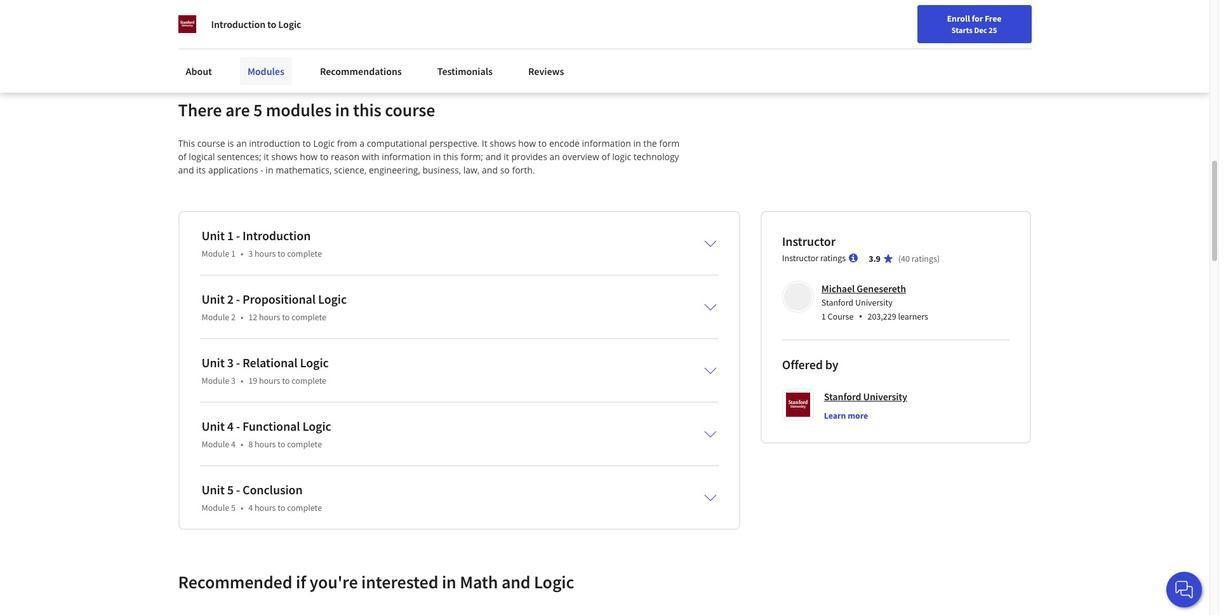 Task type: vqa. For each thing, say whether or not it's contained in the screenshot.


Task type: describe. For each thing, give the bounding box(es) containing it.
- for conclusion
[[236, 481, 240, 497]]

• inside unit 2 - propositional logic module 2 • 12 hours to complete
[[241, 311, 243, 323]]

and down the it
[[486, 150, 502, 162]]

203,229
[[868, 311, 897, 322]]

unit 1 - introduction module 1 • 3 hours to complete
[[202, 227, 322, 259]]

- for functional
[[236, 418, 240, 434]]

to inside unit 4 - functional logic module 4 • 8 hours to complete
[[278, 438, 286, 450]]

- for relational
[[236, 354, 240, 370]]

• inside unit 5 - conclusion module 5 • 4 hours to complete
[[241, 502, 243, 513]]

0 vertical spatial introduction
[[211, 18, 266, 30]]

unit 2 - propositional logic module 2 • 12 hours to complete
[[202, 291, 347, 323]]

or
[[421, 4, 430, 17]]

introduction inside unit 1 - introduction module 1 • 3 hours to complete
[[243, 227, 311, 243]]

coursera career certificate image
[[792, 0, 1004, 71]]

by
[[826, 356, 839, 372]]

linkedin
[[314, 4, 350, 17]]

university inside michael genesereth stanford university 1 course • 203,229 learners
[[856, 297, 893, 308]]

module for 3
[[202, 375, 229, 386]]

forth.
[[512, 164, 535, 176]]

add
[[200, 4, 217, 17]]

40
[[902, 253, 911, 264]]

0 vertical spatial 1
[[227, 227, 234, 243]]

form;
[[461, 150, 484, 162]]

this
[[178, 137, 195, 149]]

math
[[460, 570, 498, 593]]

1 of from the left
[[178, 150, 187, 162]]

recommended if you're interested in math and logic
[[178, 570, 575, 593]]

offered by
[[783, 356, 839, 372]]

chat with us image
[[1175, 579, 1195, 600]]

science,
[[334, 164, 367, 176]]

reason
[[331, 150, 360, 162]]

provides
[[512, 150, 548, 162]]

performance
[[353, 20, 407, 32]]

stanford university link
[[825, 389, 908, 404]]

applications
[[208, 164, 258, 176]]

complete inside unit 1 - introduction module 1 • 3 hours to complete
[[287, 248, 322, 259]]

this inside this course is an introduction to logic from a computational perspective. it shows how to encode information in the form of logical sentences; it shows how to reason with information in this form; and it provides an overview of logic technology and its applications - in mathematics, science, engineering, business, law, and so forth.
[[444, 150, 459, 162]]

dec
[[975, 25, 988, 35]]

1 vertical spatial 3
[[227, 354, 234, 370]]

learn more
[[825, 410, 869, 421]]

its
[[196, 164, 206, 176]]

to inside unit 2 - propositional logic module 2 • 12 hours to complete
[[282, 311, 290, 323]]

1 vertical spatial shows
[[272, 150, 298, 162]]

share
[[200, 20, 224, 32]]

propositional
[[243, 291, 316, 307]]

you're
[[310, 570, 358, 593]]

module for 2
[[202, 311, 229, 323]]

0 vertical spatial 2
[[227, 291, 234, 307]]

in inside add this credential to your linkedin profile, resume, or cv share it on social media and in your performance review
[[321, 20, 329, 32]]

technology
[[634, 150, 680, 162]]

• inside unit 3 - relational logic module 3 • 19 hours to complete
[[241, 375, 243, 386]]

learn more button
[[825, 409, 869, 422]]

unit for unit 1 - introduction
[[202, 227, 225, 243]]

for
[[972, 13, 984, 24]]

michael genesereth stanford university 1 course • 203,229 learners
[[822, 282, 929, 323]]

in up business,
[[433, 150, 441, 162]]

more
[[848, 410, 869, 421]]

unit for unit 5 - conclusion
[[202, 481, 225, 497]]

logic inside this course is an introduction to logic from a computational perspective. it shows how to encode information in the form of logical sentences; it shows how to reason with information in this form; and it provides an overview of logic technology and its applications - in mathematics, science, engineering, business, law, and so forth.
[[314, 137, 335, 149]]

on
[[234, 20, 245, 32]]

credential
[[236, 4, 279, 17]]

instructor for instructor ratings
[[783, 252, 819, 264]]

a
[[360, 137, 365, 149]]

so
[[500, 164, 510, 176]]

to down the credential
[[268, 18, 277, 30]]

about
[[186, 65, 212, 78]]

enroll
[[948, 13, 971, 24]]

relational
[[243, 354, 298, 370]]

)
[[938, 253, 940, 264]]

computational
[[367, 137, 427, 149]]

module inside unit 5 - conclusion module 5 • 4 hours to complete
[[202, 502, 229, 513]]

2 vertical spatial 5
[[231, 502, 236, 513]]

1 vertical spatial an
[[550, 150, 560, 162]]

reviews link
[[521, 57, 572, 85]]

engineering,
[[369, 164, 421, 176]]

learners
[[899, 311, 929, 322]]

unit 4 - functional logic module 4 • 8 hours to complete
[[202, 418, 331, 450]]

1 vertical spatial how
[[300, 150, 318, 162]]

testimonials link
[[430, 57, 501, 85]]

if
[[296, 570, 306, 593]]

cv
[[432, 4, 443, 17]]

1 horizontal spatial ratings
[[912, 253, 938, 264]]

there are 5 modules in this course
[[178, 98, 436, 121]]

michael genesereth image
[[785, 283, 813, 311]]

unit for unit 4 - functional logic
[[202, 418, 225, 434]]

8
[[249, 438, 253, 450]]

is
[[228, 137, 234, 149]]

recommendations link
[[313, 57, 410, 85]]

4 inside unit 5 - conclusion module 5 • 4 hours to complete
[[249, 502, 253, 513]]

hours inside unit 5 - conclusion module 5 • 4 hours to complete
[[255, 502, 276, 513]]

1 vertical spatial stanford
[[825, 390, 862, 403]]

stanford university
[[825, 390, 908, 403]]

1 horizontal spatial information
[[582, 137, 632, 149]]

complete for functional
[[287, 438, 322, 450]]

conclusion
[[243, 481, 303, 497]]

offered
[[783, 356, 823, 372]]

1 vertical spatial 1
[[231, 248, 236, 259]]

testimonials
[[438, 65, 493, 78]]

social
[[247, 20, 272, 32]]

(
[[899, 253, 902, 264]]

2 vertical spatial 3
[[231, 375, 236, 386]]

learn
[[825, 410, 847, 421]]

university inside stanford university link
[[864, 390, 908, 403]]

profile,
[[352, 4, 383, 17]]

review
[[409, 20, 438, 32]]

and left so
[[482, 164, 498, 176]]

course inside this course is an introduction to logic from a computational perspective. it shows how to encode information in the form of logical sentences; it shows how to reason with information in this form; and it provides an overview of logic technology and its applications - in mathematics, science, engineering, business, law, and so forth.
[[197, 137, 225, 149]]

to inside unit 3 - relational logic module 3 • 19 hours to complete
[[282, 375, 290, 386]]

to up mathematics,
[[303, 137, 311, 149]]

3 inside unit 1 - introduction module 1 • 3 hours to complete
[[249, 248, 253, 259]]

25
[[989, 25, 998, 35]]

genesereth
[[857, 282, 907, 295]]

enroll for free starts dec 25
[[948, 13, 1002, 35]]

2 of from the left
[[602, 150, 610, 162]]



Task type: locate. For each thing, give the bounding box(es) containing it.
stanford down michael
[[822, 297, 854, 308]]

0 vertical spatial information
[[582, 137, 632, 149]]

starts
[[952, 25, 973, 35]]

0 horizontal spatial of
[[178, 150, 187, 162]]

unit inside unit 4 - functional logic module 4 • 8 hours to complete
[[202, 418, 225, 434]]

- inside unit 3 - relational logic module 3 • 19 hours to complete
[[236, 354, 240, 370]]

course up logical on the top of page
[[197, 137, 225, 149]]

0 vertical spatial 4
[[227, 418, 234, 434]]

modules
[[248, 65, 285, 78]]

1 vertical spatial instructor
[[783, 252, 819, 264]]

are
[[226, 98, 250, 121]]

and inside add this credential to your linkedin profile, resume, or cv share it on social media and in your performance review
[[303, 20, 319, 32]]

michael
[[822, 282, 855, 295]]

0 vertical spatial instructor
[[783, 233, 836, 249]]

to left the reason
[[320, 150, 329, 162]]

hours right 8
[[255, 438, 276, 450]]

2 horizontal spatial it
[[504, 150, 509, 162]]

your
[[292, 4, 312, 17], [331, 20, 351, 32]]

of
[[178, 150, 187, 162], [602, 150, 610, 162]]

instructor up michael genesereth image
[[783, 252, 819, 264]]

2 instructor from the top
[[783, 252, 819, 264]]

0 vertical spatial stanford
[[822, 297, 854, 308]]

3
[[249, 248, 253, 259], [227, 354, 234, 370], [231, 375, 236, 386]]

your up media
[[292, 4, 312, 17]]

• right course in the right bottom of the page
[[859, 309, 863, 323]]

- inside unit 5 - conclusion module 5 • 4 hours to complete
[[236, 481, 240, 497]]

3 unit from the top
[[202, 354, 225, 370]]

1 horizontal spatial shows
[[490, 137, 516, 149]]

your down linkedin
[[331, 20, 351, 32]]

unit for unit 2 - propositional logic
[[202, 291, 225, 307]]

0 horizontal spatial this
[[219, 4, 234, 17]]

4
[[227, 418, 234, 434], [231, 438, 236, 450], [249, 502, 253, 513]]

ratings right 40
[[912, 253, 938, 264]]

• left 19
[[241, 375, 243, 386]]

0 horizontal spatial how
[[300, 150, 318, 162]]

hours right 19
[[259, 375, 280, 386]]

1 vertical spatial university
[[864, 390, 908, 403]]

in up from
[[335, 98, 350, 121]]

in left the math
[[442, 570, 457, 593]]

0 horizontal spatial your
[[292, 4, 312, 17]]

in down introduction
[[266, 164, 274, 176]]

complete down conclusion
[[287, 502, 322, 513]]

to up the provides
[[539, 137, 547, 149]]

- for introduction
[[236, 227, 240, 243]]

business,
[[423, 164, 461, 176]]

mathematics,
[[276, 164, 332, 176]]

complete down relational
[[292, 375, 327, 386]]

instructor up "instructor ratings"
[[783, 233, 836, 249]]

2 left propositional
[[227, 291, 234, 307]]

stanford inside michael genesereth stanford university 1 course • 203,229 learners
[[822, 297, 854, 308]]

module inside unit 1 - introduction module 1 • 3 hours to complete
[[202, 248, 229, 259]]

1 vertical spatial this
[[353, 98, 382, 121]]

• inside unit 1 - introduction module 1 • 3 hours to complete
[[241, 248, 243, 259]]

modules
[[266, 98, 332, 121]]

information
[[582, 137, 632, 149], [382, 150, 431, 162]]

logical
[[189, 150, 215, 162]]

complete inside unit 2 - propositional logic module 2 • 12 hours to complete
[[292, 311, 327, 323]]

hours inside unit 3 - relational logic module 3 • 19 hours to complete
[[259, 375, 280, 386]]

overview
[[563, 150, 600, 162]]

information up logic
[[582, 137, 632, 149]]

hours inside unit 4 - functional logic module 4 • 8 hours to complete
[[255, 438, 276, 450]]

2
[[227, 291, 234, 307], [231, 311, 236, 323]]

complete for relational
[[292, 375, 327, 386]]

3 module from the top
[[202, 375, 229, 386]]

• left 8
[[241, 438, 243, 450]]

• inside michael genesereth stanford university 1 course • 203,229 learners
[[859, 309, 863, 323]]

• down conclusion
[[241, 502, 243, 513]]

3 left 19
[[231, 375, 236, 386]]

encode
[[550, 137, 580, 149]]

university up more
[[864, 390, 908, 403]]

module inside unit 3 - relational logic module 3 • 19 hours to complete
[[202, 375, 229, 386]]

( 40 ratings )
[[899, 253, 940, 264]]

instructor ratings
[[783, 252, 846, 264]]

4 unit from the top
[[202, 418, 225, 434]]

2 vertical spatial 4
[[249, 502, 253, 513]]

unit inside unit 2 - propositional logic module 2 • 12 hours to complete
[[202, 291, 225, 307]]

english
[[967, 14, 998, 27]]

1 inside michael genesereth stanford university 1 course • 203,229 learners
[[822, 311, 827, 322]]

0 horizontal spatial ratings
[[821, 252, 846, 264]]

unit 5 - conclusion module 5 • 4 hours to complete
[[202, 481, 322, 513]]

to up propositional
[[278, 248, 286, 259]]

stanford
[[822, 297, 854, 308], [825, 390, 862, 403]]

module inside unit 4 - functional logic module 4 • 8 hours to complete
[[202, 438, 229, 450]]

this course is an introduction to logic from a computational perspective. it shows how to encode information in the form of logical sentences; it shows how to reason with information in this form; and it provides an overview of logic technology and its applications - in mathematics, science, engineering, business, law, and so forth.
[[178, 137, 682, 176]]

0 vertical spatial shows
[[490, 137, 516, 149]]

it
[[482, 137, 488, 149]]

to inside add this credential to your linkedin profile, resume, or cv share it on social media and in your performance review
[[281, 4, 290, 17]]

- inside unit 4 - functional logic module 4 • 8 hours to complete
[[236, 418, 240, 434]]

sentences;
[[217, 150, 262, 162]]

an down 'encode'
[[550, 150, 560, 162]]

logic inside unit 3 - relational logic module 3 • 19 hours to complete
[[300, 354, 329, 370]]

ratings
[[821, 252, 846, 264], [912, 253, 938, 264]]

hours for propositional
[[259, 311, 280, 323]]

hours
[[255, 248, 276, 259], [259, 311, 280, 323], [259, 375, 280, 386], [255, 438, 276, 450], [255, 502, 276, 513]]

1 vertical spatial 2
[[231, 311, 236, 323]]

add this credential to your linkedin profile, resume, or cv share it on social media and in your performance review
[[200, 4, 443, 32]]

to down propositional
[[282, 311, 290, 323]]

shows down introduction
[[272, 150, 298, 162]]

of down this
[[178, 150, 187, 162]]

information down computational
[[382, 150, 431, 162]]

2 left 12
[[231, 311, 236, 323]]

- for propositional
[[236, 291, 240, 307]]

and right the math
[[502, 570, 531, 593]]

0 vertical spatial this
[[219, 4, 234, 17]]

• up propositional
[[241, 248, 243, 259]]

how
[[519, 137, 536, 149], [300, 150, 318, 162]]

shows
[[490, 137, 516, 149], [272, 150, 298, 162]]

this down perspective.
[[444, 150, 459, 162]]

shopping cart: 1 item image
[[913, 10, 937, 30]]

it up so
[[504, 150, 509, 162]]

perspective.
[[430, 137, 480, 149]]

1
[[227, 227, 234, 243], [231, 248, 236, 259], [822, 311, 827, 322]]

and left the its
[[178, 164, 194, 176]]

2 unit from the top
[[202, 291, 225, 307]]

5 module from the top
[[202, 502, 229, 513]]

in
[[321, 20, 329, 32], [335, 98, 350, 121], [634, 137, 642, 149], [433, 150, 441, 162], [266, 164, 274, 176], [442, 570, 457, 593]]

instructor for instructor
[[783, 233, 836, 249]]

3 left relational
[[227, 354, 234, 370]]

module for 4
[[202, 438, 229, 450]]

this up "a"
[[353, 98, 382, 121]]

0 vertical spatial university
[[856, 297, 893, 308]]

logic
[[613, 150, 632, 162]]

logic inside unit 2 - propositional logic module 2 • 12 hours to complete
[[318, 291, 347, 307]]

0 horizontal spatial information
[[382, 150, 431, 162]]

- inside unit 1 - introduction module 1 • 3 hours to complete
[[236, 227, 240, 243]]

0 vertical spatial an
[[236, 137, 247, 149]]

stanford up learn more button
[[825, 390, 862, 403]]

2 horizontal spatial this
[[444, 150, 459, 162]]

19
[[249, 375, 257, 386]]

complete up propositional
[[287, 248, 322, 259]]

- inside this course is an introduction to logic from a computational perspective. it shows how to encode information in the form of logical sentences; it shows how to reason with information in this form; and it provides an overview of logic technology and its applications - in mathematics, science, engineering, business, law, and so forth.
[[261, 164, 264, 176]]

complete down propositional
[[292, 311, 327, 323]]

form
[[660, 137, 680, 149]]

1 unit from the top
[[202, 227, 225, 243]]

to
[[281, 4, 290, 17], [268, 18, 277, 30], [303, 137, 311, 149], [539, 137, 547, 149], [320, 150, 329, 162], [278, 248, 286, 259], [282, 311, 290, 323], [282, 375, 290, 386], [278, 438, 286, 450], [278, 502, 286, 513]]

in left the
[[634, 137, 642, 149]]

1 module from the top
[[202, 248, 229, 259]]

0 horizontal spatial course
[[197, 137, 225, 149]]

1 horizontal spatial your
[[331, 20, 351, 32]]

logic inside unit 4 - functional logic module 4 • 8 hours to complete
[[303, 418, 331, 434]]

hours down conclusion
[[255, 502, 276, 513]]

• inside unit 4 - functional logic module 4 • 8 hours to complete
[[241, 438, 243, 450]]

how up mathematics,
[[300, 150, 318, 162]]

ratings up michael
[[821, 252, 846, 264]]

course up computational
[[385, 98, 436, 121]]

modules link
[[240, 57, 292, 85]]

functional
[[243, 418, 300, 434]]

complete inside unit 5 - conclusion module 5 • 4 hours to complete
[[287, 502, 322, 513]]

0 vertical spatial 5
[[254, 98, 263, 121]]

an right is
[[236, 137, 247, 149]]

12
[[249, 311, 257, 323]]

to down relational
[[282, 375, 290, 386]]

0 horizontal spatial it
[[226, 20, 232, 32]]

4 left functional
[[227, 418, 234, 434]]

unit 3 - relational logic module 3 • 19 hours to complete
[[202, 354, 329, 386]]

michael genesereth link
[[822, 282, 907, 295]]

complete down functional
[[287, 438, 322, 450]]

to up media
[[281, 4, 290, 17]]

hours inside unit 2 - propositional logic module 2 • 12 hours to complete
[[259, 311, 280, 323]]

unit inside unit 5 - conclusion module 5 • 4 hours to complete
[[202, 481, 225, 497]]

complete for propositional
[[292, 311, 327, 323]]

1 horizontal spatial it
[[264, 150, 269, 162]]

- inside unit 2 - propositional logic module 2 • 12 hours to complete
[[236, 291, 240, 307]]

0 vertical spatial 3
[[249, 248, 253, 259]]

interested
[[362, 570, 439, 593]]

in down linkedin
[[321, 20, 329, 32]]

english button
[[944, 0, 1020, 41]]

0 vertical spatial how
[[519, 137, 536, 149]]

of left logic
[[602, 150, 610, 162]]

4 module from the top
[[202, 438, 229, 450]]

logic
[[278, 18, 301, 30], [314, 137, 335, 149], [318, 291, 347, 307], [300, 354, 329, 370], [303, 418, 331, 434], [534, 570, 575, 593]]

1 horizontal spatial how
[[519, 137, 536, 149]]

media
[[274, 20, 301, 32]]

from
[[337, 137, 357, 149]]

1 horizontal spatial of
[[602, 150, 610, 162]]

complete inside unit 3 - relational logic module 3 • 19 hours to complete
[[292, 375, 327, 386]]

1 vertical spatial your
[[331, 20, 351, 32]]

to inside unit 5 - conclusion module 5 • 4 hours to complete
[[278, 502, 286, 513]]

the
[[644, 137, 657, 149]]

2 vertical spatial 1
[[822, 311, 827, 322]]

about link
[[178, 57, 220, 85]]

1 vertical spatial 5
[[227, 481, 234, 497]]

1 instructor from the top
[[783, 233, 836, 249]]

university down genesereth
[[856, 297, 893, 308]]

this right add
[[219, 4, 234, 17]]

1 vertical spatial course
[[197, 137, 225, 149]]

3.9
[[869, 253, 881, 264]]

0 horizontal spatial an
[[236, 137, 247, 149]]

resume,
[[385, 4, 419, 17]]

course
[[828, 311, 854, 322]]

it inside add this credential to your linkedin profile, resume, or cv share it on social media and in your performance review
[[226, 20, 232, 32]]

there
[[178, 98, 222, 121]]

complete inside unit 4 - functional logic module 4 • 8 hours to complete
[[287, 438, 322, 450]]

1 horizontal spatial course
[[385, 98, 436, 121]]

2 module from the top
[[202, 311, 229, 323]]

2 vertical spatial this
[[444, 150, 459, 162]]

hours for relational
[[259, 375, 280, 386]]

unit inside unit 1 - introduction module 1 • 3 hours to complete
[[202, 227, 225, 243]]

None search field
[[181, 8, 486, 33]]

hours right 12
[[259, 311, 280, 323]]

0 vertical spatial course
[[385, 98, 436, 121]]

it down introduction
[[264, 150, 269, 162]]

5
[[254, 98, 263, 121], [227, 481, 234, 497], [231, 502, 236, 513]]

reviews
[[529, 65, 565, 78]]

1 horizontal spatial an
[[550, 150, 560, 162]]

-
[[261, 164, 264, 176], [236, 227, 240, 243], [236, 291, 240, 307], [236, 354, 240, 370], [236, 418, 240, 434], [236, 481, 240, 497]]

introduction to logic
[[211, 18, 301, 30]]

0 horizontal spatial shows
[[272, 150, 298, 162]]

recommendations
[[320, 65, 402, 78]]

this inside add this credential to your linkedin profile, resume, or cv share it on social media and in your performance review
[[219, 4, 234, 17]]

to inside unit 1 - introduction module 1 • 3 hours to complete
[[278, 248, 286, 259]]

complete
[[287, 248, 322, 259], [292, 311, 327, 323], [292, 375, 327, 386], [287, 438, 322, 450], [287, 502, 322, 513]]

4 left 8
[[231, 438, 236, 450]]

module inside unit 2 - propositional logic module 2 • 12 hours to complete
[[202, 311, 229, 323]]

unit inside unit 3 - relational logic module 3 • 19 hours to complete
[[202, 354, 225, 370]]

3 up propositional
[[249, 248, 253, 259]]

• left 12
[[241, 311, 243, 323]]

it left on
[[226, 20, 232, 32]]

free
[[985, 13, 1002, 24]]

to down functional
[[278, 438, 286, 450]]

hours inside unit 1 - introduction module 1 • 3 hours to complete
[[255, 248, 276, 259]]

recommended
[[178, 570, 293, 593]]

5 unit from the top
[[202, 481, 225, 497]]

how up the provides
[[519, 137, 536, 149]]

4 down conclusion
[[249, 502, 253, 513]]

0 vertical spatial your
[[292, 4, 312, 17]]

with
[[362, 150, 380, 162]]

1 vertical spatial introduction
[[243, 227, 311, 243]]

university
[[856, 297, 893, 308], [864, 390, 908, 403]]

unit for unit 3 - relational logic
[[202, 354, 225, 370]]

shows right the it
[[490, 137, 516, 149]]

1 vertical spatial information
[[382, 150, 431, 162]]

course
[[385, 98, 436, 121], [197, 137, 225, 149]]

to down conclusion
[[278, 502, 286, 513]]

introduction
[[249, 137, 300, 149]]

introduction
[[211, 18, 266, 30], [243, 227, 311, 243]]

1 horizontal spatial this
[[353, 98, 382, 121]]

hours up propositional
[[255, 248, 276, 259]]

stanford university image
[[178, 15, 196, 33]]

hours for functional
[[255, 438, 276, 450]]

and right media
[[303, 20, 319, 32]]

1 vertical spatial 4
[[231, 438, 236, 450]]



